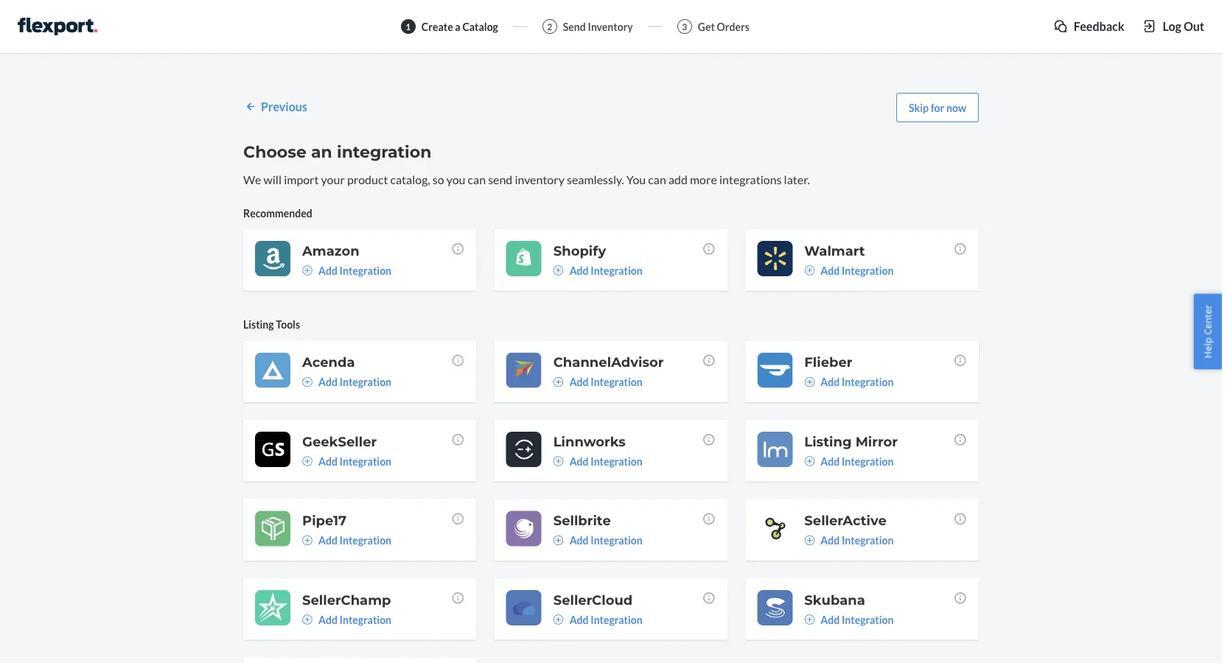 Task type: vqa. For each thing, say whether or not it's contained in the screenshot.
Integration
yes



Task type: describe. For each thing, give the bounding box(es) containing it.
integration for pipe17
[[340, 534, 391, 547]]

add integration link for selleractive
[[804, 533, 894, 548]]

product
[[347, 172, 388, 186]]

skip for now button
[[896, 93, 979, 122]]

skip for now link
[[896, 93, 979, 122]]

add integration for sellerchamp
[[318, 614, 391, 626]]

add integration for selleractive
[[821, 534, 894, 547]]

add integration for amazon
[[318, 264, 391, 277]]

a
[[455, 20, 460, 33]]

integration for selleractive
[[842, 534, 894, 547]]

add integration for pipe17
[[318, 534, 391, 547]]

add integration for walmart
[[821, 264, 894, 277]]

inventory
[[515, 172, 565, 186]]

plus circle image for skubana
[[804, 615, 815, 625]]

add for skubana
[[821, 614, 840, 626]]

plus circle image for amazon
[[302, 265, 313, 276]]

send
[[563, 20, 586, 33]]

plus circle image for sellerchamp
[[302, 615, 313, 625]]

seamlessly.
[[567, 172, 624, 186]]

add for sellbrite
[[570, 534, 589, 547]]

plus circle image for flieber
[[804, 377, 815, 387]]

plus circle image for listing mirror
[[804, 456, 815, 466]]

acenda
[[302, 354, 355, 370]]

recommended
[[243, 207, 312, 219]]

previous link
[[243, 98, 307, 115]]

add integration link for listing mirror
[[804, 454, 894, 469]]

now
[[946, 101, 966, 114]]

plus circle image for sellercloud
[[553, 615, 564, 625]]

out
[[1184, 19, 1204, 33]]

listing mirror
[[804, 433, 898, 450]]

you
[[446, 172, 465, 186]]

integration for sellercloud
[[591, 614, 643, 626]]

sellercloud
[[553, 592, 633, 608]]

add for selleractive
[[821, 534, 840, 547]]

add integration link for geekseller
[[302, 454, 391, 469]]

add integration link for flieber
[[804, 375, 894, 389]]

send inventory
[[563, 20, 633, 33]]

1 can from the left
[[468, 172, 486, 186]]

add for walmart
[[821, 264, 840, 277]]

add integration link for sellbrite
[[553, 533, 643, 548]]

plus circle image for acenda
[[302, 377, 313, 387]]

add integration for acenda
[[318, 376, 391, 388]]

you
[[626, 172, 646, 186]]

1
[[406, 21, 411, 32]]

add integration link for walmart
[[804, 263, 894, 278]]

an
[[311, 142, 332, 162]]

create a catalog
[[422, 20, 498, 33]]

skubana
[[804, 592, 865, 608]]

add for pipe17
[[318, 534, 338, 547]]

add for flieber
[[821, 376, 840, 388]]

send
[[488, 172, 513, 186]]

pipe17
[[302, 513, 347, 529]]

add integration link for amazon
[[302, 263, 391, 278]]

add integration link for linnworks
[[553, 454, 643, 469]]

integration for shopify
[[591, 264, 643, 277]]

inventory
[[588, 20, 633, 33]]

add integration for shopify
[[570, 264, 643, 277]]

more
[[690, 172, 717, 186]]

linnworks
[[553, 433, 626, 450]]

add integration link for acenda
[[302, 375, 391, 389]]

add for amazon
[[318, 264, 338, 277]]

add integration for geekseller
[[318, 455, 391, 468]]

tools
[[276, 318, 300, 331]]

add for linnworks
[[570, 455, 589, 468]]

add integration for sellercloud
[[570, 614, 643, 626]]

plus circle image for pipe17
[[302, 535, 313, 546]]

log out button
[[1142, 18, 1204, 35]]

add integration for listing mirror
[[821, 455, 894, 468]]

add integration link for pipe17
[[302, 533, 391, 548]]

sellbrite
[[553, 513, 611, 529]]

integration for channeladvisor
[[591, 376, 643, 388]]

3
[[682, 21, 687, 32]]

2 can from the left
[[648, 172, 666, 186]]

add
[[668, 172, 688, 186]]

help center
[[1201, 305, 1214, 358]]

amazon
[[302, 242, 359, 259]]

integration for linnworks
[[591, 455, 643, 468]]

feedback
[[1074, 19, 1124, 33]]



Task type: locate. For each thing, give the bounding box(es) containing it.
add integration link down amazon
[[302, 263, 391, 278]]

add down pipe17
[[318, 534, 338, 547]]

integration down 'sellerchamp'
[[340, 614, 391, 626]]

add for channeladvisor
[[570, 376, 589, 388]]

0 vertical spatial listing
[[243, 318, 274, 331]]

0 horizontal spatial listing
[[243, 318, 274, 331]]

listing for listing mirror
[[804, 433, 852, 450]]

walmart
[[804, 242, 865, 259]]

add integration link down the walmart
[[804, 263, 894, 278]]

integration down linnworks
[[591, 455, 643, 468]]

add integration link down channeladvisor
[[553, 375, 643, 389]]

help
[[1201, 338, 1214, 358]]

add integration link down selleractive
[[804, 533, 894, 548]]

plus circle image down flieber
[[804, 377, 815, 387]]

plus circle image down shopify
[[553, 265, 564, 276]]

plus circle image down skubana
[[804, 615, 815, 625]]

add integration down channeladvisor
[[570, 376, 643, 388]]

log out
[[1163, 19, 1204, 33]]

add down sellbrite
[[570, 534, 589, 547]]

get
[[698, 20, 715, 33]]

integrations
[[719, 172, 782, 186]]

plus circle image for geekseller
[[302, 456, 313, 466]]

catalog,
[[390, 172, 430, 186]]

selleractive
[[804, 513, 887, 529]]

log
[[1163, 19, 1181, 33]]

plus circle image
[[302, 265, 313, 276], [302, 377, 313, 387], [804, 377, 815, 387], [553, 456, 564, 466], [302, 535, 313, 546], [804, 535, 815, 546], [302, 615, 313, 625], [553, 615, 564, 625]]

import
[[284, 172, 319, 186]]

integration for amazon
[[340, 264, 391, 277]]

add down the walmart
[[821, 264, 840, 277]]

integration down shopify
[[591, 264, 643, 277]]

plus circle image for shopify
[[553, 265, 564, 276]]

add for geekseller
[[318, 455, 338, 468]]

can right you
[[468, 172, 486, 186]]

add for sellercloud
[[570, 614, 589, 626]]

integration down pipe17
[[340, 534, 391, 547]]

geekseller
[[302, 433, 377, 450]]

add down listing mirror
[[821, 455, 840, 468]]

1 vertical spatial listing
[[804, 433, 852, 450]]

add integration link down shopify
[[553, 263, 643, 278]]

channeladvisor
[[553, 354, 664, 370]]

add down flieber
[[821, 376, 840, 388]]

center
[[1201, 305, 1214, 335]]

add down skubana
[[821, 614, 840, 626]]

integration for sellerchamp
[[340, 614, 391, 626]]

later.
[[784, 172, 810, 186]]

plus circle image down listing mirror
[[804, 456, 815, 466]]

integration
[[337, 142, 431, 162]]

integration down acenda
[[340, 376, 391, 388]]

add
[[318, 264, 338, 277], [570, 264, 589, 277], [821, 264, 840, 277], [318, 376, 338, 388], [570, 376, 589, 388], [821, 376, 840, 388], [318, 455, 338, 468], [570, 455, 589, 468], [821, 455, 840, 468], [318, 534, 338, 547], [570, 534, 589, 547], [821, 534, 840, 547], [318, 614, 338, 626], [570, 614, 589, 626], [821, 614, 840, 626]]

catalog
[[462, 20, 498, 33]]

plus circle image down selleractive
[[804, 535, 815, 546]]

plus circle image down 'sellerchamp'
[[302, 615, 313, 625]]

plus circle image for sellbrite
[[553, 535, 564, 546]]

add integration down selleractive
[[821, 534, 894, 547]]

plus circle image down the walmart
[[804, 265, 815, 276]]

add integration link down 'sellerchamp'
[[302, 612, 391, 627]]

add integration link down geekseller
[[302, 454, 391, 469]]

add integration down skubana
[[821, 614, 894, 626]]

integration down selleractive
[[842, 534, 894, 547]]

integration down amazon
[[340, 264, 391, 277]]

choose an integration
[[243, 142, 431, 162]]

add for acenda
[[318, 376, 338, 388]]

shopify
[[553, 242, 606, 259]]

add integration link down skubana
[[804, 612, 894, 627]]

add integration for linnworks
[[570, 455, 643, 468]]

integration down the walmart
[[842, 264, 894, 277]]

add down channeladvisor
[[570, 376, 589, 388]]

add integration link
[[302, 263, 391, 278], [553, 263, 643, 278], [804, 263, 894, 278], [302, 375, 391, 389], [553, 375, 643, 389], [804, 375, 894, 389], [302, 454, 391, 469], [553, 454, 643, 469], [804, 454, 894, 469], [302, 533, 391, 548], [553, 533, 643, 548], [804, 533, 894, 548], [302, 612, 391, 627], [553, 612, 643, 627], [804, 612, 894, 627]]

add integration down the walmart
[[821, 264, 894, 277]]

listing tools
[[243, 318, 300, 331]]

listing left tools
[[243, 318, 274, 331]]

add integration down 'sellerchamp'
[[318, 614, 391, 626]]

add integration link down acenda
[[302, 375, 391, 389]]

plus circle image
[[553, 265, 564, 276], [804, 265, 815, 276], [553, 377, 564, 387], [302, 456, 313, 466], [804, 456, 815, 466], [553, 535, 564, 546], [804, 615, 815, 625]]

integration for walmart
[[842, 264, 894, 277]]

integration down sellbrite
[[591, 534, 643, 547]]

add down 'sellerchamp'
[[318, 614, 338, 626]]

add integration link for channeladvisor
[[553, 375, 643, 389]]

add down selleractive
[[821, 534, 840, 547]]

integration
[[340, 264, 391, 277], [591, 264, 643, 277], [842, 264, 894, 277], [340, 376, 391, 388], [591, 376, 643, 388], [842, 376, 894, 388], [340, 455, 391, 468], [591, 455, 643, 468], [842, 455, 894, 468], [340, 534, 391, 547], [591, 534, 643, 547], [842, 534, 894, 547], [340, 614, 391, 626], [591, 614, 643, 626], [842, 614, 894, 626]]

add integration link down sellercloud on the bottom of the page
[[553, 612, 643, 627]]

add integration link down linnworks
[[553, 454, 643, 469]]

integration for sellbrite
[[591, 534, 643, 547]]

add integration for channeladvisor
[[570, 376, 643, 388]]

skip
[[909, 101, 929, 114]]

skip for now
[[909, 101, 966, 114]]

will
[[264, 172, 282, 186]]

plus circle image down pipe17
[[302, 535, 313, 546]]

add down sellercloud on the bottom of the page
[[570, 614, 589, 626]]

flexport logo image
[[18, 18, 97, 35]]

get orders
[[698, 20, 749, 33]]

can
[[468, 172, 486, 186], [648, 172, 666, 186]]

sellerchamp
[[302, 592, 391, 608]]

add integration down flieber
[[821, 376, 894, 388]]

add integration down geekseller
[[318, 455, 391, 468]]

add integration for sellbrite
[[570, 534, 643, 547]]

0 horizontal spatial can
[[468, 172, 486, 186]]

add integration down listing mirror
[[821, 455, 894, 468]]

add integration down linnworks
[[570, 455, 643, 468]]

integration down geekseller
[[340, 455, 391, 468]]

add for shopify
[[570, 264, 589, 277]]

plus circle image for channeladvisor
[[553, 377, 564, 387]]

add integration link for sellercloud
[[553, 612, 643, 627]]

add for sellerchamp
[[318, 614, 338, 626]]

create
[[422, 20, 453, 33]]

plus circle image down channeladvisor
[[553, 377, 564, 387]]

add integration down acenda
[[318, 376, 391, 388]]

flieber
[[804, 354, 853, 370]]

listing for listing tools
[[243, 318, 274, 331]]

plus circle image for walmart
[[804, 265, 815, 276]]

plus circle image down sellercloud on the bottom of the page
[[553, 615, 564, 625]]

plus circle image down linnworks
[[553, 456, 564, 466]]

add down shopify
[[570, 264, 589, 277]]

add integration down pipe17
[[318, 534, 391, 547]]

integration down sellercloud on the bottom of the page
[[591, 614, 643, 626]]

so
[[433, 172, 444, 186]]

plus circle image down acenda
[[302, 377, 313, 387]]

add integration link for shopify
[[553, 263, 643, 278]]

integration down mirror
[[842, 455, 894, 468]]

add down amazon
[[318, 264, 338, 277]]

mirror
[[856, 433, 898, 450]]

add integration down sellercloud on the bottom of the page
[[570, 614, 643, 626]]

previous
[[261, 99, 307, 114]]

add integration down sellbrite
[[570, 534, 643, 547]]

add integration link down flieber
[[804, 375, 894, 389]]

integration down skubana
[[842, 614, 894, 626]]

add integration link down listing mirror
[[804, 454, 894, 469]]

can left add
[[648, 172, 666, 186]]

we will import your product catalog, so you can send inventory seamlessly. you can add more integrations later.
[[243, 172, 810, 186]]

add integration link down sellbrite
[[553, 533, 643, 548]]

add integration link for skubana
[[804, 612, 894, 627]]

listing
[[243, 318, 274, 331], [804, 433, 852, 450]]

add integration link down pipe17
[[302, 533, 391, 548]]

integration for flieber
[[842, 376, 894, 388]]

integration for skubana
[[842, 614, 894, 626]]

integration for geekseller
[[340, 455, 391, 468]]

add down linnworks
[[570, 455, 589, 468]]

1 horizontal spatial can
[[648, 172, 666, 186]]

add integration down shopify
[[570, 264, 643, 277]]

plus circle image down geekseller
[[302, 456, 313, 466]]

plus circle image for linnworks
[[553, 456, 564, 466]]

plus circle image down amazon
[[302, 265, 313, 276]]

plus circle image down sellbrite
[[553, 535, 564, 546]]

2
[[547, 21, 552, 32]]

1 horizontal spatial listing
[[804, 433, 852, 450]]

add integration
[[318, 264, 391, 277], [570, 264, 643, 277], [821, 264, 894, 277], [318, 376, 391, 388], [570, 376, 643, 388], [821, 376, 894, 388], [318, 455, 391, 468], [570, 455, 643, 468], [821, 455, 894, 468], [318, 534, 391, 547], [570, 534, 643, 547], [821, 534, 894, 547], [318, 614, 391, 626], [570, 614, 643, 626], [821, 614, 894, 626]]

we
[[243, 172, 261, 186]]

plus circle image for selleractive
[[804, 535, 815, 546]]

listing left mirror
[[804, 433, 852, 450]]

orders
[[717, 20, 749, 33]]

add down acenda
[[318, 376, 338, 388]]

feedback link
[[1053, 18, 1124, 35]]

for
[[931, 101, 944, 114]]

add integration link for sellerchamp
[[302, 612, 391, 627]]

add integration for skubana
[[821, 614, 894, 626]]

choose
[[243, 142, 307, 162]]

add integration down amazon
[[318, 264, 391, 277]]

help center button
[[1194, 294, 1222, 370]]

integration down flieber
[[842, 376, 894, 388]]

integration down channeladvisor
[[591, 376, 643, 388]]

add down geekseller
[[318, 455, 338, 468]]

your
[[321, 172, 345, 186]]

integration for acenda
[[340, 376, 391, 388]]

add integration for flieber
[[821, 376, 894, 388]]

add for listing mirror
[[821, 455, 840, 468]]

integration for listing mirror
[[842, 455, 894, 468]]



